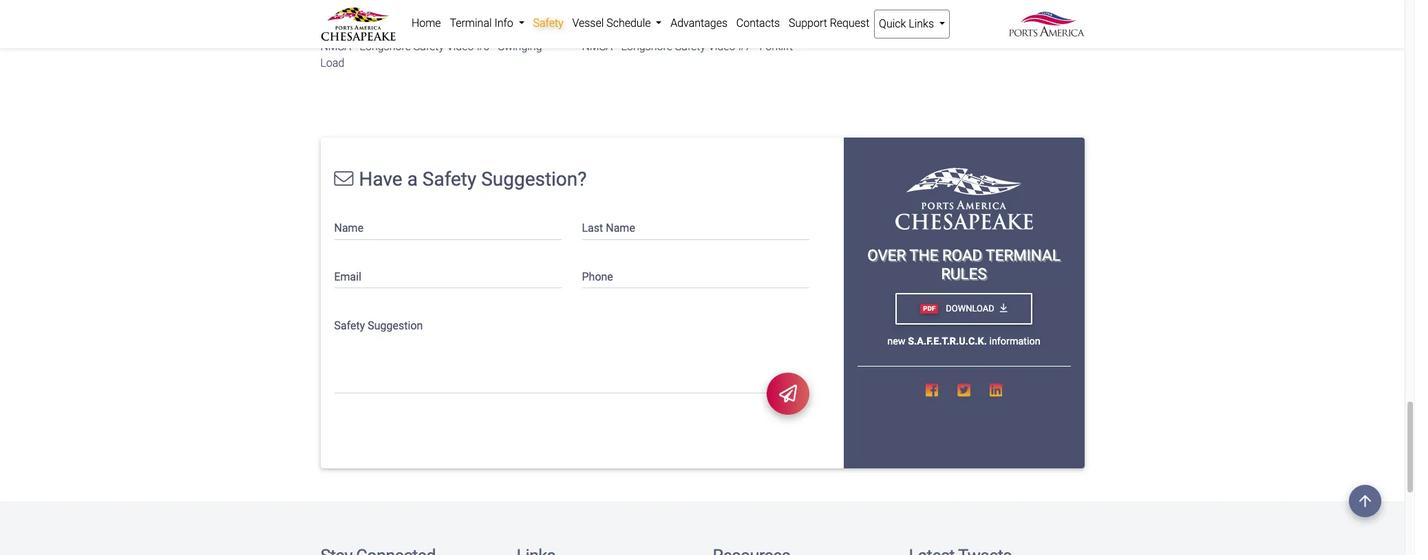 Task type: vqa. For each thing, say whether or not it's contained in the screenshot.
Longshore
yes



Task type: locate. For each thing, give the bounding box(es) containing it.
info
[[495, 17, 513, 30]]

go to top image
[[1350, 485, 1382, 518]]

safety down home link
[[414, 40, 444, 53]]

quick
[[879, 17, 906, 30]]

video left #7
[[708, 40, 736, 53]]

nmsa for nmsa - longshore safety video #7 - forklift
[[582, 40, 613, 53]]

video for #7
[[708, 40, 736, 53]]

rules
[[941, 265, 987, 283]]

#7
[[738, 40, 751, 53]]

vessel schedule
[[572, 17, 654, 30]]

safety
[[533, 17, 564, 30], [414, 40, 444, 53], [675, 40, 706, 53], [423, 168, 477, 191], [334, 319, 365, 332]]

longshore inside nmsa - longshore safety video #6 - swinging load
[[360, 40, 411, 53]]

longshore for nmsa - longshore safety video #7 - forklift
[[621, 40, 673, 53]]

last name
[[582, 222, 635, 235]]

Last Name text field
[[582, 213, 809, 240]]

longshore down home link
[[360, 40, 411, 53]]

Name text field
[[334, 213, 562, 240]]

nmsa
[[321, 40, 351, 53], [582, 40, 613, 53]]

4 - from the left
[[754, 40, 757, 53]]

name
[[334, 222, 364, 235], [606, 222, 635, 235]]

video inside nmsa - longshore safety video #6 - swinging load
[[447, 40, 474, 53]]

nmsa - longshore safety video #6 - swinging load
[[321, 40, 542, 70]]

safety up swinging at the left top of page
[[533, 17, 564, 30]]

download
[[944, 304, 995, 314]]

quick links link
[[874, 10, 950, 39]]

home
[[412, 17, 441, 30]]

over
[[868, 247, 906, 265]]

1 horizontal spatial longshore
[[621, 40, 673, 53]]

longshore for nmsa - longshore safety video #6 - swinging load
[[360, 40, 411, 53]]

2 name from the left
[[606, 222, 635, 235]]

seagirt terminal image
[[895, 168, 1033, 230]]

terminal info link
[[446, 10, 529, 37]]

name up email
[[334, 222, 364, 235]]

1 horizontal spatial nmsa
[[582, 40, 613, 53]]

0 horizontal spatial nmsa
[[321, 40, 351, 53]]

2 longshore from the left
[[621, 40, 673, 53]]

nmsa down vessel
[[582, 40, 613, 53]]

0 horizontal spatial name
[[334, 222, 364, 235]]

facebook square image
[[926, 383, 939, 398]]

swinging
[[498, 40, 542, 53]]

video
[[447, 40, 474, 53], [708, 40, 736, 53]]

vessel schedule link
[[568, 10, 666, 37]]

safety left 'suggestion' in the bottom of the page
[[334, 319, 365, 332]]

contacts link
[[732, 10, 785, 37]]

2 nmsa from the left
[[582, 40, 613, 53]]

1 horizontal spatial video
[[708, 40, 736, 53]]

1 video from the left
[[447, 40, 474, 53]]

terminal
[[986, 247, 1061, 265]]

2 video from the left
[[708, 40, 736, 53]]

longshore down schedule
[[621, 40, 673, 53]]

nmsa - longshore safety video #7 - forklift
[[582, 40, 793, 53]]

nmsa up load
[[321, 40, 351, 53]]

Safety Suggestion text field
[[334, 311, 809, 394]]

1 longshore from the left
[[360, 40, 411, 53]]

have
[[359, 168, 403, 191]]

forklift
[[760, 40, 793, 53]]

video left #6
[[447, 40, 474, 53]]

terminal
[[450, 17, 492, 30]]

nmsa inside nmsa - longshore safety video #6 - swinging load
[[321, 40, 351, 53]]

-
[[354, 40, 357, 53], [492, 40, 495, 53], [616, 40, 619, 53], [754, 40, 757, 53]]

road
[[943, 247, 983, 265]]

1 horizontal spatial name
[[606, 222, 635, 235]]

advantages
[[671, 17, 728, 30]]

3 - from the left
[[616, 40, 619, 53]]

0 horizontal spatial longshore
[[360, 40, 411, 53]]

#6
[[477, 40, 490, 53]]

longshore
[[360, 40, 411, 53], [621, 40, 673, 53]]

0 horizontal spatial video
[[447, 40, 474, 53]]

1 nmsa from the left
[[321, 40, 351, 53]]

name right last
[[606, 222, 635, 235]]

nmsa for nmsa - longshore safety video #6 - swinging load
[[321, 40, 351, 53]]



Task type: describe. For each thing, give the bounding box(es) containing it.
twitter square image
[[958, 383, 971, 398]]

new s.a.f.e.t.r.u.c.k. information
[[888, 336, 1041, 348]]

video for #6
[[447, 40, 474, 53]]

2 - from the left
[[492, 40, 495, 53]]

safety link
[[529, 10, 568, 37]]

suggestion?
[[481, 168, 587, 191]]

request
[[830, 17, 870, 30]]

load
[[321, 57, 345, 70]]

support request link
[[785, 10, 874, 37]]

new
[[888, 336, 906, 348]]

Phone text field
[[582, 262, 809, 289]]

suggestion
[[368, 319, 423, 332]]

Email text field
[[334, 262, 562, 289]]

support request
[[789, 17, 870, 30]]

safety right the a
[[423, 168, 477, 191]]

terminal info
[[450, 17, 516, 30]]

safety suggestion
[[334, 319, 423, 332]]

s.a.f.e.t.r.u.c.k.
[[908, 336, 987, 348]]

the
[[910, 247, 939, 265]]

quick links
[[879, 17, 937, 30]]

have a safety suggestion?
[[359, 168, 587, 191]]

vessel
[[572, 17, 604, 30]]

last
[[582, 222, 603, 235]]

support
[[789, 17, 827, 30]]

contacts
[[737, 17, 780, 30]]

home link
[[407, 10, 446, 37]]

arrow to bottom image
[[1000, 304, 1008, 314]]

video image
[[321, 0, 562, 3]]

email
[[334, 271, 362, 284]]

a
[[407, 168, 418, 191]]

advantages link
[[666, 10, 732, 37]]

safety inside nmsa - longshore safety video #6 - swinging load
[[414, 40, 444, 53]]

1 name from the left
[[334, 222, 364, 235]]

over the road terminal rules
[[868, 247, 1061, 283]]

linkedin image
[[990, 383, 1003, 398]]

safety down advantages link
[[675, 40, 706, 53]]

phone
[[582, 271, 613, 284]]

information
[[990, 336, 1041, 348]]

pdf
[[924, 305, 936, 313]]

schedule
[[607, 17, 651, 30]]

1 - from the left
[[354, 40, 357, 53]]

links
[[909, 17, 934, 30]]



